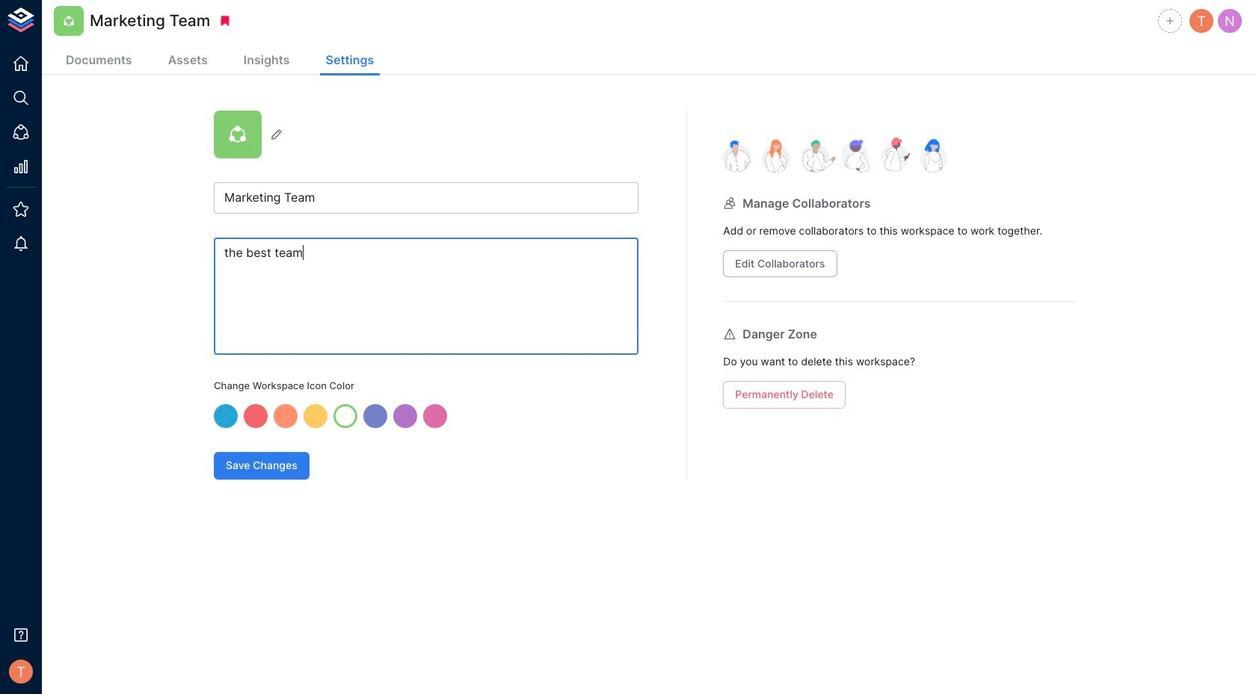 Task type: locate. For each thing, give the bounding box(es) containing it.
remove bookmark image
[[219, 14, 232, 28]]

Workspace Name text field
[[214, 182, 639, 214]]



Task type: describe. For each thing, give the bounding box(es) containing it.
Workspace notes are visible to all members and guests. text field
[[214, 238, 639, 355]]



Task type: vqa. For each thing, say whether or not it's contained in the screenshot.
Workspace Name text field
yes



